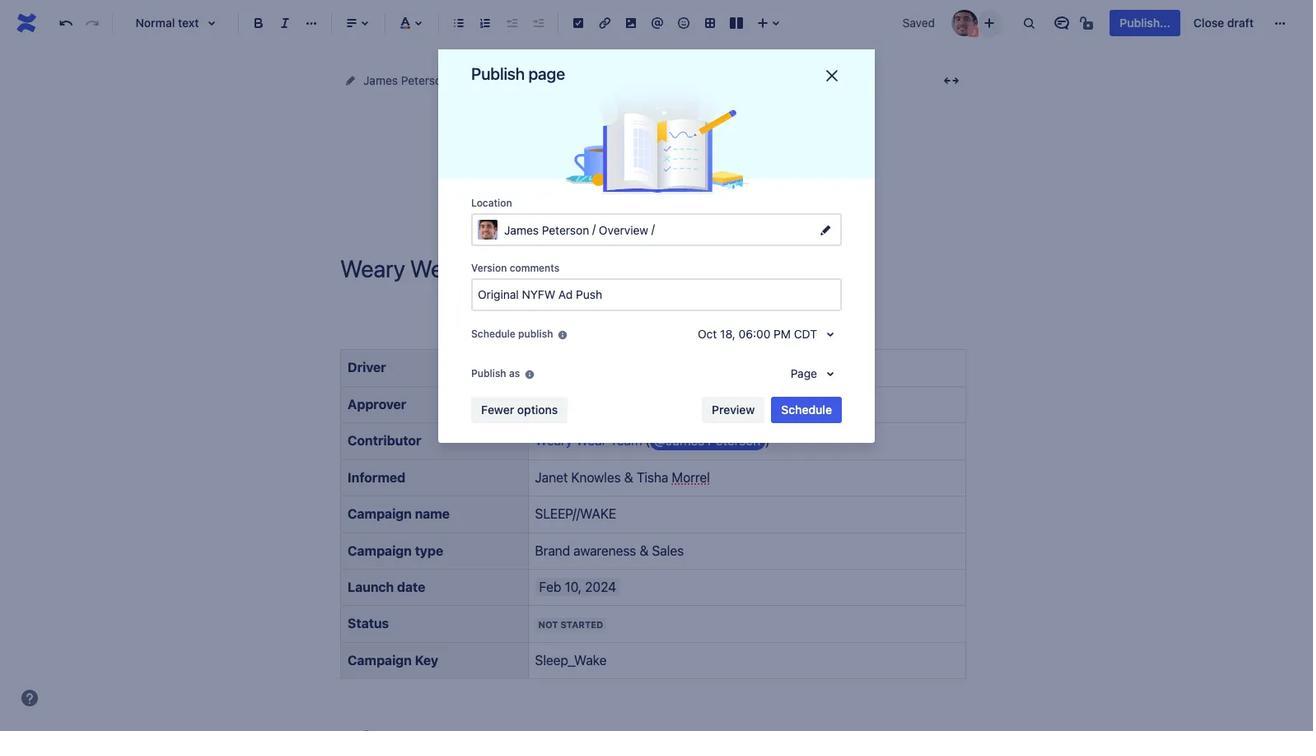 Task type: describe. For each thing, give the bounding box(es) containing it.
outdent ⇧tab image
[[502, 13, 521, 33]]

status
[[348, 617, 389, 631]]

sleep//wake
[[535, 507, 616, 522]]

content link
[[468, 71, 511, 91]]

brand
[[535, 543, 570, 558]]

redo ⌘⇧z image
[[82, 13, 102, 33]]

feb 10, 2024
[[539, 580, 616, 595]]

version
[[471, 262, 507, 274]]

cdt
[[794, 327, 817, 341]]

campaign for campaign type
[[348, 543, 412, 558]]

publish as
[[471, 367, 520, 380]]

preview button
[[702, 397, 765, 423]]

james peterson link
[[363, 71, 448, 91]]

schedule button
[[771, 397, 842, 423]]

page button
[[781, 361, 842, 387]]

@james
[[654, 434, 704, 448]]

janet
[[535, 470, 568, 485]]

tisha
[[637, 470, 668, 485]]

preview
[[712, 403, 755, 417]]

undo ⌘z image
[[56, 13, 76, 33]]

push
[[721, 73, 747, 87]]

sales
[[652, 543, 684, 558]]

janet knowles & tisha morrel
[[535, 470, 710, 485]]

james for james peterson
[[363, 73, 398, 87]]

oct 18,  06:00 pm cdt
[[698, 327, 817, 341]]

oct 18,  06:00 pm cdt button
[[688, 321, 842, 348]]

contributor
[[348, 434, 421, 448]]

weary for weary wear team ( @james peterson )
[[535, 434, 573, 448]]

publish for publish as
[[471, 367, 506, 380]]

schedule publish
[[471, 328, 553, 340]]

peterson for james peterson
[[401, 73, 448, 87]]

peterson inside main content area, start typing to enter text. text box
[[708, 434, 760, 448]]

pm
[[774, 327, 791, 341]]

weary wear team ( @james peterson )
[[535, 434, 770, 448]]

weary wear team link
[[535, 434, 642, 448]]

informed
[[348, 470, 405, 485]]

(
[[645, 434, 650, 448]]

Version comments field
[[473, 280, 840, 310]]

morrel
[[672, 470, 710, 485]]

key
[[415, 653, 438, 668]]

wyatt
[[586, 397, 621, 412]]

close
[[1194, 16, 1224, 30]]

brand awareness & sales
[[535, 543, 684, 558]]

toggle publish as blog select image
[[820, 364, 840, 384]]

saved
[[903, 16, 935, 30]]

options
[[517, 403, 558, 417]]

Main content area, start typing to enter text. text field
[[330, 307, 976, 732]]

comments
[[510, 262, 560, 274]]

fewer options button
[[471, 397, 568, 423]]

overview inside james peterson / overview /
[[599, 223, 648, 237]]

@walsh
[[535, 397, 583, 412]]

feb
[[539, 580, 561, 595]]

schedule for schedule publish
[[471, 328, 516, 340]]

page
[[528, 64, 565, 83]]

knowles
[[571, 470, 621, 485]]

Give this page a title text field
[[340, 255, 966, 283]]

wear for nyfw
[[637, 73, 664, 87]]

as
[[509, 367, 520, 380]]

wear for team
[[576, 434, 607, 448]]



Task type: locate. For each thing, give the bounding box(es) containing it.
campaign key
[[348, 653, 438, 668]]

& for sales
[[640, 543, 649, 558]]

0 vertical spatial overview
[[530, 73, 580, 87]]

06:00
[[739, 327, 771, 341]]

layouts image
[[727, 13, 746, 33]]

campaign name
[[348, 507, 450, 522]]

& for tisha
[[624, 470, 633, 485]]

@walsh wyatt
[[535, 397, 621, 412]]

& left sales
[[640, 543, 649, 558]]

overview up weary wear nyfw ad push text box at the top of the page
[[599, 223, 648, 237]]

1 horizontal spatial overview
[[599, 223, 648, 237]]

weary wear nyfw ad push
[[600, 73, 747, 87]]

& left the tisha
[[624, 470, 633, 485]]

date
[[397, 580, 425, 595]]

2 vertical spatial peterson
[[708, 434, 760, 448]]

peterson
[[401, 73, 448, 87], [542, 223, 589, 237], [708, 434, 760, 448]]

0 horizontal spatial schedule
[[471, 328, 516, 340]]

launch
[[348, 580, 394, 595]]

overview link
[[530, 71, 580, 91]]

1 vertical spatial wear
[[576, 434, 607, 448]]

10,
[[565, 580, 582, 595]]

1 vertical spatial james
[[504, 223, 539, 237]]

add image, video, or file image
[[621, 13, 641, 33]]

bold ⌘b image
[[249, 13, 269, 33]]

close draft
[[1194, 16, 1254, 30]]

table image
[[700, 13, 720, 33]]

publish
[[471, 64, 525, 83], [471, 367, 506, 380]]

&
[[624, 470, 633, 485], [640, 543, 649, 558]]

campaign down status
[[348, 653, 412, 668]]

weary down options
[[535, 434, 573, 448]]

peterson inside james peterson / overview /
[[542, 223, 589, 237]]

oct
[[698, 327, 717, 341]]

close publish modal image
[[822, 66, 842, 86]]

)
[[765, 434, 770, 448]]

wear inside main content area, start typing to enter text. text box
[[576, 434, 607, 448]]

0 horizontal spatial weary
[[535, 434, 573, 448]]

0 horizontal spatial overview
[[530, 73, 580, 87]]

2 vertical spatial campaign
[[348, 653, 412, 668]]

james peterson image
[[952, 10, 978, 36]]

schedule for schedule
[[781, 403, 832, 417]]

james inside james peterson / overview /
[[504, 223, 539, 237]]

italic ⌘i image
[[275, 13, 295, 33]]

make page full-width image
[[942, 71, 961, 91]]

2 publish from the top
[[471, 367, 506, 380]]

close draft button
[[1184, 10, 1264, 36]]

campaign for campaign name
[[348, 507, 412, 522]]

1 / from the left
[[592, 222, 596, 236]]

1 horizontal spatial weary
[[600, 73, 633, 87]]

2 horizontal spatial peterson
[[708, 434, 760, 448]]

0 vertical spatial peterson
[[401, 73, 448, 87]]

move this page image
[[344, 74, 357, 87]]

peterson for james peterson / overview /
[[542, 223, 589, 237]]

schedule inside schedule button
[[781, 403, 832, 417]]

peterson down preview button
[[708, 434, 760, 448]]

content
[[468, 73, 511, 87]]

approver
[[348, 397, 406, 412]]

schedule
[[471, 328, 516, 340], [781, 403, 832, 417]]

18,
[[720, 327, 735, 341]]

0 vertical spatial campaign
[[348, 507, 412, 522]]

page
[[791, 367, 817, 381]]

overview
[[530, 73, 580, 87], [599, 223, 648, 237]]

0 horizontal spatial james
[[363, 73, 398, 87]]

schedule your publish for a future date. notifications will be sent when the page is published image
[[556, 329, 570, 342]]

bullet list ⌘⇧8 image
[[449, 13, 469, 33]]

publish left as
[[471, 367, 506, 380]]

campaign up the launch date
[[348, 543, 412, 558]]

action item image
[[568, 13, 588, 33]]

1 vertical spatial schedule
[[781, 403, 832, 417]]

launch date
[[348, 580, 425, 595]]

campaign
[[348, 507, 412, 522], [348, 543, 412, 558], [348, 653, 412, 668]]

campaign type
[[348, 543, 443, 558]]

1 vertical spatial weary
[[535, 434, 573, 448]]

weary
[[600, 73, 633, 87], [535, 434, 573, 448]]

name
[[415, 507, 450, 522]]

team
[[610, 434, 642, 448]]

weary wear nyfw ad push link
[[600, 71, 747, 91]]

link image
[[595, 13, 615, 33]]

wear left team
[[576, 434, 607, 448]]

2 campaign from the top
[[348, 543, 412, 558]]

1 vertical spatial &
[[640, 543, 649, 558]]

0 horizontal spatial &
[[624, 470, 633, 485]]

weary down link icon
[[600, 73, 633, 87]]

1 horizontal spatial peterson
[[542, 223, 589, 237]]

edit page location image
[[816, 220, 835, 240]]

1 horizontal spatial schedule
[[781, 403, 832, 417]]

1 campaign from the top
[[348, 507, 412, 522]]

numbered list ⌘⇧7 image
[[475, 13, 495, 33]]

draft
[[1227, 16, 1254, 30]]

0 vertical spatial schedule
[[471, 328, 516, 340]]

0 vertical spatial james
[[363, 73, 398, 87]]

1 publish from the top
[[471, 64, 525, 83]]

peterson up comments
[[542, 223, 589, 237]]

fewer options
[[481, 403, 558, 417]]

weary for weary wear nyfw ad push
[[600, 73, 633, 87]]

campaign down informed
[[348, 507, 412, 522]]

type
[[415, 543, 443, 558]]

publish left page
[[471, 64, 525, 83]]

peterson left content
[[401, 73, 448, 87]]

0 vertical spatial weary
[[600, 73, 633, 87]]

ad
[[704, 73, 718, 87]]

1 vertical spatial publish
[[471, 367, 506, 380]]

publish for publish page
[[471, 64, 525, 83]]

fewer
[[481, 403, 514, 417]]

wear
[[637, 73, 664, 87], [576, 434, 607, 448]]

1 horizontal spatial /
[[652, 222, 655, 236]]

indent tab image
[[528, 13, 548, 33]]

weary inside main content area, start typing to enter text. text box
[[535, 434, 573, 448]]

overview down indent tab icon
[[530, 73, 580, 87]]

publish... button
[[1110, 10, 1180, 36]]

publish...
[[1120, 16, 1170, 30]]

0 horizontal spatial wear
[[576, 434, 607, 448]]

mention image
[[647, 13, 667, 33]]

location
[[471, 197, 512, 209]]

0 vertical spatial wear
[[637, 73, 664, 87]]

sleep_wake
[[535, 653, 607, 668]]

1 horizontal spatial &
[[640, 543, 649, 558]]

0 horizontal spatial /
[[592, 222, 596, 236]]

1 horizontal spatial wear
[[637, 73, 664, 87]]

0 vertical spatial publish
[[471, 64, 525, 83]]

campaign for campaign key
[[348, 653, 412, 668]]

emoji image
[[674, 13, 694, 33]]

schedule down page dropdown button
[[781, 403, 832, 417]]

james right move this page image
[[363, 73, 398, 87]]

1 horizontal spatial james
[[504, 223, 539, 237]]

started
[[560, 620, 603, 631]]

james up version comments
[[504, 223, 539, 237]]

/
[[592, 222, 596, 236], [652, 222, 655, 236]]

weary inside weary wear nyfw ad push link
[[600, 73, 633, 87]]

james
[[363, 73, 398, 87], [504, 223, 539, 237]]

wear left nyfw
[[637, 73, 664, 87]]

1 vertical spatial overview
[[599, 223, 648, 237]]

awareness
[[574, 543, 636, 558]]

publish
[[518, 328, 553, 340]]

driver
[[348, 360, 386, 375]]

not
[[538, 620, 558, 631]]

version comments
[[471, 262, 560, 274]]

0 vertical spatial &
[[624, 470, 633, 485]]

james peterson
[[363, 73, 448, 87]]

not started
[[538, 620, 603, 631]]

james for james peterson / overview /
[[504, 223, 539, 237]]

1 vertical spatial peterson
[[542, 223, 589, 237]]

confluence image
[[13, 10, 40, 36], [13, 10, 40, 36]]

1 vertical spatial campaign
[[348, 543, 412, 558]]

james peterson / overview /
[[504, 222, 658, 237]]

toggle schedule publish dialog image
[[820, 325, 840, 344]]

2 / from the left
[[652, 222, 655, 236]]

publishing as a blog will move your content to the blog section of the selected space image
[[523, 368, 536, 381]]

schedule up the publish as at the bottom
[[471, 328, 516, 340]]

3 campaign from the top
[[348, 653, 412, 668]]

publish page
[[471, 64, 565, 83]]

2024
[[585, 580, 616, 595]]

0 horizontal spatial peterson
[[401, 73, 448, 87]]

nyfw
[[667, 73, 701, 87]]



Task type: vqa. For each thing, say whether or not it's contained in the screenshot.
STAR DEFAULT DASHBOARD image
no



